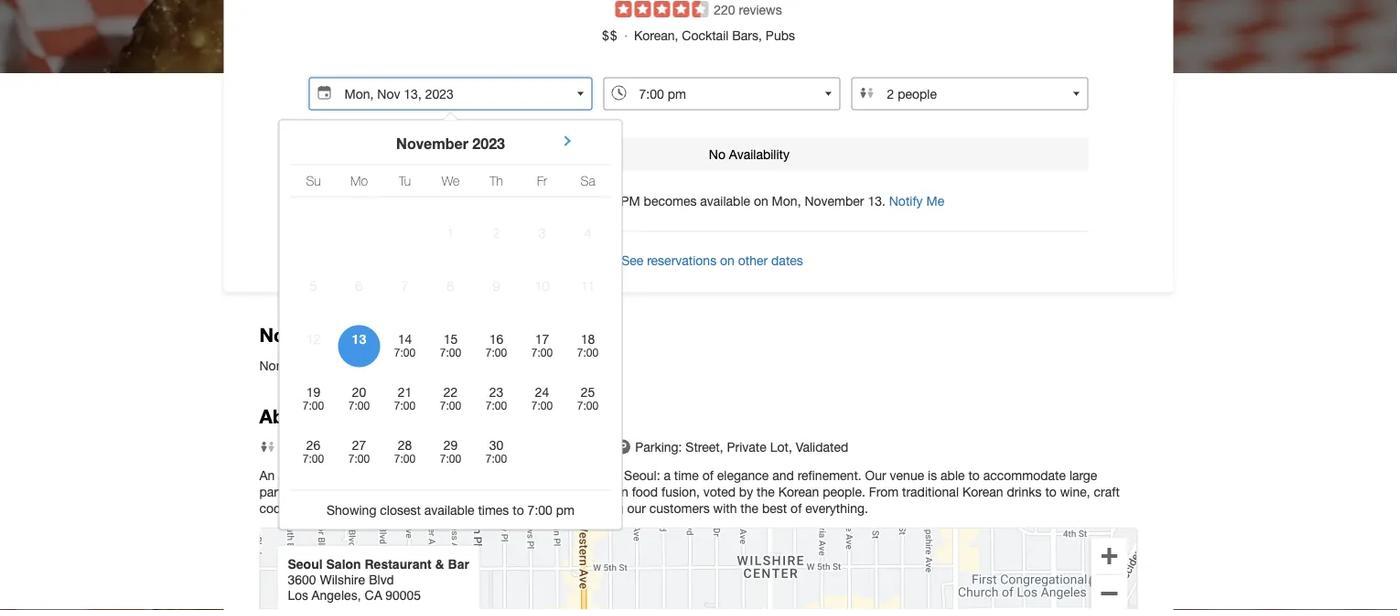 Task type: vqa. For each thing, say whether or not it's contained in the screenshot.
the right Mon,
yes



Task type: describe. For each thing, give the bounding box(es) containing it.
to right the times
[[513, 503, 524, 518]]

7:00 for 27
[[349, 453, 370, 465]]

take
[[450, 501, 475, 516]]

row containing 26
[[291, 432, 611, 474]]

0 horizontal spatial available
[[425, 503, 475, 518]]

row containing 12
[[291, 325, 611, 368]]

7:00 for 18
[[577, 346, 599, 359]]

$$
[[602, 28, 618, 43]]

wed nov 1, 2023 cell
[[430, 225, 472, 241]]

availability
[[729, 146, 790, 162]]

ca
[[365, 588, 382, 603]]

11
[[581, 278, 595, 293]]

los
[[288, 588, 309, 603]]

responsibility
[[478, 501, 554, 516]]

reservations
[[647, 253, 717, 268]]

13.
[[868, 193, 886, 208]]

1 horizontal spatial in
[[557, 501, 567, 516]]

90005
[[386, 588, 421, 603]]

18 7:00
[[577, 331, 599, 359]]

becomes
[[644, 193, 697, 208]]

fr
[[537, 173, 547, 188]]

to right able
[[969, 468, 980, 483]]

sun nov 12, 2023 cell
[[292, 331, 335, 347]]

1 korean from the left
[[588, 485, 629, 500]]

from
[[869, 485, 899, 500]]

row containing 19
[[291, 379, 611, 421]]

3600
[[288, 572, 316, 587]]

7:00 for 14
[[394, 346, 416, 359]]

past
[[581, 468, 606, 483]]

to up the la's
[[545, 468, 556, 483]]

7:00 for 19
[[303, 400, 324, 412]]

reviews
[[739, 2, 782, 17]]

showing closest available times to 7:00 pm
[[327, 503, 575, 518]]

2 korean from the left
[[779, 485, 820, 500]]

blvd
[[369, 572, 394, 587]]

21 7:00
[[394, 384, 416, 412]]

you can receive a text if 7:00 pm becomes available on mon, november 13. notify me
[[453, 193, 945, 208]]

su
[[306, 173, 321, 188]]

row group containing 1
[[291, 219, 611, 474]]

traditional
[[903, 485, 959, 500]]

13 inside november 2023 grid
[[352, 331, 366, 346]]

tu
[[399, 173, 411, 188]]

thu nov 2, 2023 cell
[[476, 225, 518, 241]]

people.
[[823, 485, 866, 500]]

to down accommodate large
[[1046, 485, 1057, 500]]

accommodate large
[[984, 468, 1098, 483]]

19 7:00
[[303, 384, 324, 412]]

parking: street, private lot, validated
[[635, 439, 849, 454]]

showing
[[327, 503, 377, 518]]

see reservations on other dates link
[[309, 243, 1089, 281]]

able
[[941, 468, 965, 483]]

great
[[407, 439, 439, 454]]

7:00 for 23
[[486, 400, 507, 412]]

th
[[490, 173, 503, 188]]

food
[[632, 485, 658, 500]]

24 7:00
[[532, 384, 553, 412]]

the up private
[[432, 468, 450, 483]]

us,
[[454, 468, 475, 483]]

voted
[[704, 485, 736, 500]]

can
[[478, 193, 499, 208]]

travel back
[[478, 468, 541, 483]]

1 horizontal spatial of
[[703, 468, 714, 483]]

craft
[[1094, 485, 1120, 500]]

2023
[[473, 135, 505, 152]]

the up best
[[757, 485, 775, 500]]

row containing su
[[291, 165, 611, 196]]

2 horizontal spatial and
[[773, 468, 794, 483]]

7:00 for 20
[[349, 400, 370, 412]]

salon
[[326, 557, 361, 572]]

28 7:00
[[394, 438, 416, 465]]

220
[[714, 2, 736, 17]]

closest
[[380, 503, 421, 518]]

mon, nov 13
[[309, 145, 396, 162]]

0 vertical spatial available
[[701, 193, 751, 208]]

2
[[493, 225, 500, 240]]

with
[[714, 501, 737, 516]]

7:00 for 25
[[577, 400, 599, 412]]

&
[[435, 557, 445, 572]]

7:00 for 21
[[394, 400, 416, 412]]

7:00 for 29
[[440, 453, 462, 465]]

30
[[489, 438, 504, 453]]

full
[[384, 501, 401, 516]]

mo
[[351, 173, 368, 188]]

pm
[[556, 503, 575, 518]]

venue
[[890, 468, 925, 483]]

22
[[444, 384, 458, 400]]

18
[[581, 331, 595, 346]]

restaurant
[[365, 557, 432, 572]]

events.
[[479, 485, 521, 500]]

sun nov 5, 2023 cell
[[292, 278, 335, 294]]

you
[[453, 193, 474, 208]]

1 horizontal spatial 13
[[380, 145, 396, 162]]

5
[[310, 278, 317, 293]]

1 vertical spatial mon,
[[772, 193, 801, 208]]

20 7:00
[[349, 384, 370, 412]]

20
[[352, 384, 366, 400]]

dinners,
[[362, 485, 408, 500]]

7:00 for 16
[[486, 346, 507, 359]]

30 7:00
[[486, 438, 507, 465]]



Task type: locate. For each thing, give the bounding box(es) containing it.
3 row from the top
[[291, 272, 611, 314]]

1 vertical spatial available
[[425, 503, 475, 518]]

sat nov 4, 2023 cell
[[567, 225, 609, 241]]

27
[[352, 438, 366, 453]]

of right past
[[610, 468, 621, 483]]

the left 14
[[367, 323, 396, 346]]

in down finest
[[557, 501, 567, 516]]

row containing 5
[[291, 272, 611, 314]]

we
[[442, 173, 460, 188], [429, 501, 447, 516]]

validated
[[796, 439, 849, 454]]

me
[[927, 193, 945, 208]]

0 horizontal spatial 13
[[352, 331, 366, 346]]

mon nov 6, 2023 cell
[[338, 278, 380, 294]]

12
[[306, 331, 321, 346]]

mon, up su
[[309, 145, 344, 162]]

parties,
[[260, 485, 302, 500]]

220 reviews
[[714, 2, 782, 17]]

bar
[[448, 557, 470, 572]]

spot
[[473, 439, 500, 454]]

groups
[[334, 439, 376, 454]]

in down the great
[[418, 468, 428, 483]]

november left 13.
[[805, 193, 865, 208]]

0 horizontal spatial a
[[373, 501, 380, 516]]

mon,
[[309, 145, 344, 162], [772, 193, 801, 208]]

mon, down 'availability'
[[772, 193, 801, 208]]

25 7:00
[[577, 384, 599, 412]]

0 horizontal spatial korean
[[588, 485, 629, 500]]

23
[[489, 384, 504, 400]]

1 vertical spatial on
[[720, 253, 735, 268]]

15
[[444, 331, 458, 346]]

our
[[627, 501, 646, 516]]

7:00 for 30
[[486, 453, 507, 465]]

is
[[928, 468, 938, 483]]

0 vertical spatial a
[[547, 193, 554, 208]]

6 row from the top
[[291, 432, 611, 474]]

a left text in the left top of the page
[[547, 193, 554, 208]]

0 horizontal spatial november
[[396, 135, 469, 152]]

0 horizontal spatial of
[[610, 468, 621, 483]]

0 vertical spatial november
[[396, 135, 469, 152]]

other
[[739, 253, 768, 268]]

1 vertical spatial 13
[[352, 331, 366, 346]]

by
[[740, 485, 754, 500]]

0 vertical spatial we
[[442, 173, 460, 188]]

pm
[[621, 193, 641, 208]]

cocktail
[[682, 28, 729, 43]]

7
[[402, 278, 409, 293]]

0 vertical spatial 13
[[380, 145, 396, 162]]

providing
[[571, 501, 624, 516]]

1 row from the top
[[291, 165, 611, 196]]

row containing 1
[[291, 219, 611, 261]]

7:00 for 24
[[532, 400, 553, 412]]

la's
[[524, 485, 550, 500]]

10
[[535, 278, 550, 293]]

1 horizontal spatial korean
[[779, 485, 820, 500]]

angeles,
[[312, 588, 361, 603]]

about
[[260, 405, 314, 427]]

fri nov 3, 2023 cell
[[521, 225, 563, 241]]

24
[[535, 384, 550, 400]]

available down private
[[425, 503, 475, 518]]

25
[[581, 384, 595, 400]]

seoul
[[288, 557, 323, 572]]

korean up providing
[[588, 485, 629, 500]]

no availability
[[709, 146, 790, 162]]

1 vertical spatial in
[[557, 501, 567, 516]]

good
[[280, 439, 312, 454]]

16
[[489, 331, 504, 346]]

1 vertical spatial november
[[805, 193, 865, 208]]

3 korean from the left
[[963, 485, 1004, 500]]

23 7:00
[[486, 384, 507, 412]]

a left time
[[664, 468, 671, 483]]

tue nov 7, 2023 cell
[[384, 278, 426, 294]]

16 7:00
[[486, 331, 507, 359]]

november 2023 grid
[[291, 120, 611, 485]]

row
[[291, 165, 611, 196], [291, 219, 611, 261], [291, 272, 611, 314], [291, 325, 611, 368], [291, 379, 611, 421], [291, 432, 611, 474]]

1 horizontal spatial on
[[754, 193, 769, 208]]

notify
[[890, 193, 923, 208]]

lot,
[[770, 439, 793, 454]]

korean,
[[634, 28, 679, 43]]

available down 'no'
[[701, 193, 751, 208]]

of up the voted
[[703, 468, 714, 483]]

good for groups
[[280, 439, 376, 454]]

2 vertical spatial a
[[373, 501, 380, 516]]

cocktails,
[[260, 501, 314, 516]]

drinks
[[1007, 485, 1042, 500]]

1 vertical spatial we
[[429, 501, 447, 516]]

row group
[[291, 219, 611, 474]]

customers
[[650, 501, 710, 516]]

elegance
[[717, 468, 769, 483]]

7:00 for 26
[[303, 453, 324, 465]]

times
[[478, 503, 509, 518]]

on down 'availability'
[[754, 193, 769, 208]]

0 horizontal spatial in
[[418, 468, 428, 483]]

our
[[866, 468, 887, 483]]

and down lot,
[[773, 468, 794, 483]]

korean up best
[[779, 485, 820, 500]]

and up bar.
[[412, 485, 433, 500]]

thu nov 9, 2023 cell
[[476, 278, 518, 294]]

refinement.
[[798, 468, 862, 483]]

4
[[585, 225, 592, 240]]

4.5 star rating image
[[615, 1, 709, 17]]

date
[[443, 439, 469, 454]]

2 horizontal spatial a
[[664, 468, 671, 483]]

sat nov 11, 2023 cell
[[567, 278, 609, 294]]

a left full at the left of page
[[373, 501, 380, 516]]

8
[[447, 278, 454, 293]]

in
[[418, 468, 428, 483], [557, 501, 567, 516]]

14 7:00
[[394, 331, 416, 359]]

26
[[306, 438, 321, 453]]

1 horizontal spatial and
[[412, 485, 433, 500]]

2 row from the top
[[291, 219, 611, 261]]

0 horizontal spatial mon,
[[309, 145, 344, 162]]

5 row from the top
[[291, 379, 611, 421]]

for
[[315, 439, 331, 454]]

1 horizontal spatial a
[[547, 193, 554, 208]]

we right bar.
[[429, 501, 447, 516]]

21
[[398, 384, 412, 400]]

15 7:00
[[440, 331, 462, 359]]

korean down able
[[963, 485, 1004, 500]]

and down company
[[317, 501, 339, 516]]

even
[[343, 501, 370, 516]]

the up finest
[[560, 468, 578, 483]]

we inside an atmosphere unmatched in the us, travel back to the past of seoul: a time of elegance and refinement. our venue is able to accommodate large parties, company dinners, and private events. la's finest korean food fusion, voted by the korean people. from traditional korean drinks to wine, craft cocktails, and even a full bar. we take responsibility in providing our customers with the best of everything.
[[429, 501, 447, 516]]

the down the by
[[741, 501, 759, 516]]

bar.
[[404, 501, 425, 516]]

4 row from the top
[[291, 325, 611, 368]]

28
[[398, 438, 412, 453]]

business
[[402, 323, 485, 346]]

atmosphere
[[279, 468, 347, 483]]

7:00 for 28
[[394, 453, 416, 465]]

2 horizontal spatial korean
[[963, 485, 1004, 500]]

on left other
[[720, 253, 735, 268]]

pubs
[[766, 28, 795, 43]]

1 vertical spatial a
[[664, 468, 671, 483]]

26 7:00
[[303, 438, 324, 465]]

november
[[396, 135, 469, 152], [805, 193, 865, 208]]

1 horizontal spatial mon,
[[772, 193, 801, 208]]

no
[[709, 146, 726, 162]]

22 7:00
[[440, 384, 462, 412]]

fri nov 10, 2023 cell
[[521, 278, 563, 294]]

1 horizontal spatial november
[[805, 193, 865, 208]]

an
[[260, 468, 275, 483]]

2 horizontal spatial of
[[791, 501, 802, 516]]

17
[[535, 331, 550, 346]]

november inside november 2023 grid
[[396, 135, 469, 152]]

none
[[260, 358, 290, 373]]

notes from the business
[[260, 323, 485, 346]]

fusion,
[[662, 485, 700, 500]]

1 horizontal spatial available
[[701, 193, 751, 208]]

we up you
[[442, 173, 460, 188]]

0 horizontal spatial on
[[720, 253, 735, 268]]

wed nov 8, 2023 cell
[[430, 278, 472, 294]]

map region
[[59, 426, 1231, 611]]

7:00 for 15
[[440, 346, 462, 359]]

november up the tu at the left top of page
[[396, 135, 469, 152]]

text
[[557, 193, 579, 208]]

0 vertical spatial on
[[754, 193, 769, 208]]

an atmosphere unmatched in the us, travel back to the past of seoul: a time of elegance and refinement. our venue is able to accommodate large parties, company dinners, and private events. la's finest korean food fusion, voted by the korean people. from traditional korean drinks to wine, craft cocktails, and even a full bar. we take responsibility in providing our customers with the best of everything.
[[260, 468, 1120, 516]]

great date spot
[[407, 439, 500, 454]]

7:00 for 17
[[532, 346, 553, 359]]

13 right nov
[[380, 145, 396, 162]]

7:00 for 22
[[440, 400, 462, 412]]

if
[[582, 193, 589, 208]]

17 7:00
[[532, 331, 553, 359]]

6
[[356, 278, 363, 293]]

13
[[380, 145, 396, 162], [352, 331, 366, 346]]

14
[[398, 331, 412, 346]]

2 vertical spatial and
[[317, 501, 339, 516]]

of right best
[[791, 501, 802, 516]]

korean, cocktail bars, pubs
[[634, 28, 795, 43]]

1 vertical spatial and
[[412, 485, 433, 500]]

0 horizontal spatial and
[[317, 501, 339, 516]]

we inside november 2023 grid
[[442, 173, 460, 188]]

finest
[[553, 485, 584, 500]]

Select a date text field
[[309, 77, 593, 110]]

of
[[610, 468, 621, 483], [703, 468, 714, 483], [791, 501, 802, 516]]

wilshire
[[320, 572, 366, 587]]

seoul:
[[624, 468, 661, 483]]

13 right sun nov 12, 2023 'cell'
[[352, 331, 366, 346]]

0 vertical spatial mon,
[[309, 145, 344, 162]]

0 vertical spatial in
[[418, 468, 428, 483]]

0 vertical spatial and
[[773, 468, 794, 483]]



